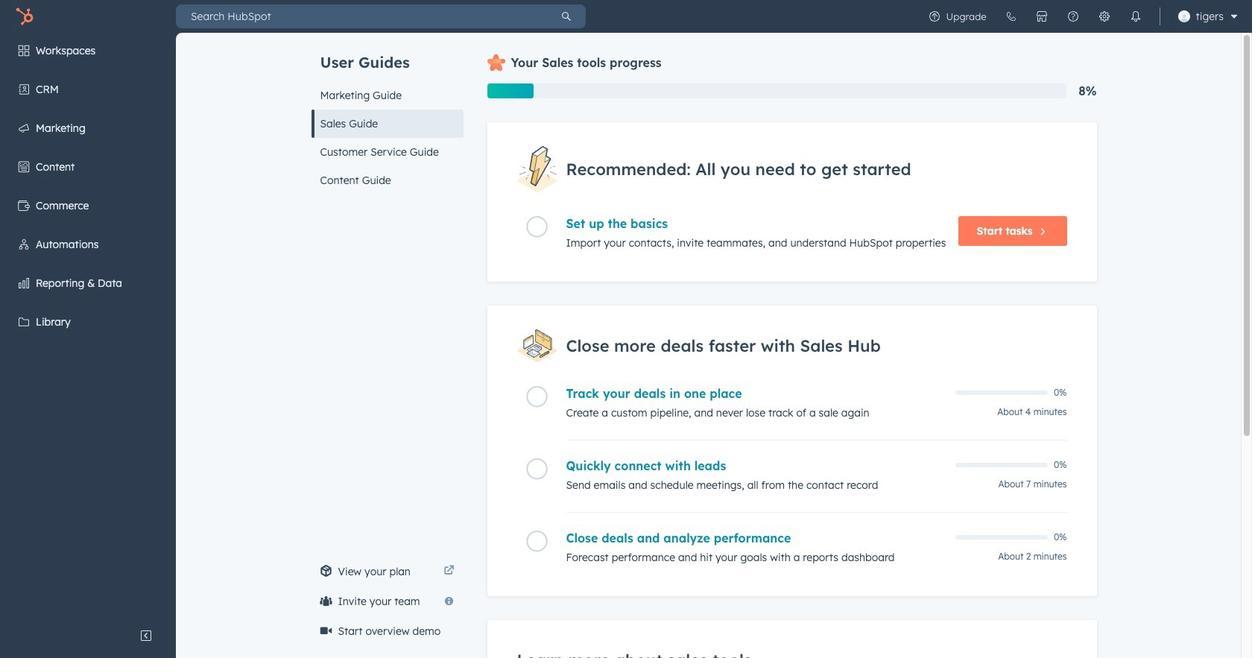 Task type: vqa. For each thing, say whether or not it's contained in the screenshot.
group
no



Task type: describe. For each thing, give the bounding box(es) containing it.
link opens in a new window image
[[444, 563, 454, 581]]

marketplaces image
[[1036, 10, 1048, 22]]

link opens in a new window image
[[444, 566, 454, 577]]

notifications image
[[1130, 10, 1141, 22]]

1 horizontal spatial menu
[[919, 0, 1243, 33]]

howard n/a image
[[1178, 10, 1190, 22]]



Task type: locate. For each thing, give the bounding box(es) containing it.
0 horizontal spatial menu
[[0, 33, 176, 621]]

user guides element
[[311, 33, 463, 195]]

progress bar
[[487, 83, 533, 98]]

settings image
[[1098, 10, 1110, 22]]

Search HubSpot search field
[[176, 4, 547, 28]]

help image
[[1067, 10, 1079, 22]]

menu
[[919, 0, 1243, 33], [0, 33, 176, 621]]



